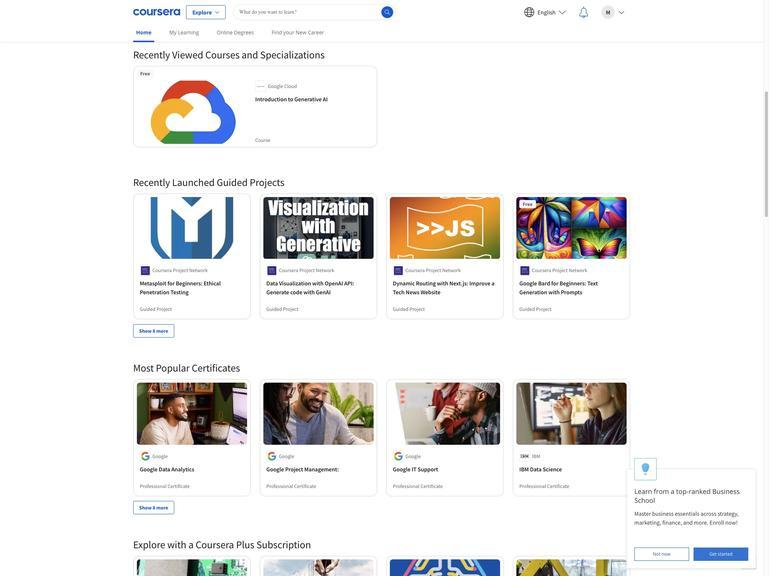 Task type: describe. For each thing, give the bounding box(es) containing it.
recently launched guided projects
[[133, 176, 285, 189]]

show 8 more button for most
[[133, 502, 174, 515]]

network for ethical
[[189, 268, 208, 274]]

alice element
[[627, 459, 757, 569]]

code
[[291, 289, 303, 297]]

coursera project network for bard
[[532, 268, 588, 274]]

across
[[701, 511, 717, 518]]

master
[[635, 511, 652, 518]]

home
[[136, 29, 152, 36]]

recently for recently launched guided projects
[[133, 176, 170, 189]]

project down penetration
[[157, 307, 172, 313]]

google inside google bard for beginners: text generation with prompts
[[520, 280, 538, 288]]

top-
[[677, 488, 689, 497]]

8 inside earn your degree collection element
[[153, 15, 155, 21]]

viewed
[[172, 48, 203, 62]]

a inside dynamic routing with next.js: improve a tech news website
[[492, 280, 495, 288]]

generate
[[267, 289, 289, 297]]

learn from a top-ranked business school
[[635, 488, 741, 505]]

subscription
[[257, 539, 311, 552]]

new
[[296, 29, 307, 36]]

business
[[713, 488, 741, 497]]

m
[[607, 8, 611, 16]]

tech
[[393, 289, 405, 297]]

project up the visualization
[[300, 268, 315, 274]]

lightbulb tip image
[[642, 463, 650, 476]]

now
[[662, 552, 671, 558]]

english
[[538, 8, 556, 16]]

explore for explore with a coursera plus subscription
[[133, 539, 165, 552]]

help center image
[[745, 558, 754, 567]]

professional certificate for analytics
[[140, 483, 190, 490]]

school
[[635, 497, 656, 505]]

coursera for for
[[153, 268, 172, 274]]

project up google bard for beginners: text generation with prompts
[[553, 268, 568, 274]]

professional certificate for support
[[393, 483, 443, 490]]

8 for most
[[153, 505, 155, 512]]

coursera image
[[133, 6, 180, 18]]

visualization
[[279, 280, 311, 288]]

not
[[654, 552, 661, 558]]

professional for ibm data science
[[520, 483, 547, 490]]

cloud
[[284, 83, 297, 90]]

google bard for beginners: text generation with prompts
[[520, 280, 598, 297]]

for inside google bard for beginners: text generation with prompts
[[552, 280, 559, 288]]

certificate for management:
[[294, 483, 317, 490]]

m button
[[596, 0, 631, 24]]

certificate for support
[[421, 483, 443, 490]]

google project management: link
[[267, 465, 371, 474]]

penetration
[[140, 289, 170, 297]]

google data analytics link
[[140, 465, 244, 474]]

and inside master business essentials across strategy, marketing, finance, and more. enroll now!
[[684, 520, 693, 527]]

news
[[406, 289, 420, 297]]

online degrees link
[[214, 24, 257, 41]]

more.
[[695, 520, 709, 527]]

free inside "recently viewed courses and specializations collection" element
[[140, 70, 150, 77]]

find
[[272, 29, 282, 36]]

professional certificate for science
[[520, 483, 570, 490]]

show 8 more inside earn your degree collection element
[[139, 15, 168, 21]]

course
[[255, 137, 271, 144]]

get
[[710, 552, 717, 558]]

show 8 more for recently
[[139, 328, 168, 335]]

master business essentials across strategy, marketing, finance, and more. enroll now!
[[635, 511, 741, 527]]

show 8 more button inside earn your degree collection element
[[133, 11, 174, 25]]

ibm for ibm
[[532, 453, 541, 460]]

dynamic routing with next.js: improve a tech news website
[[393, 280, 495, 297]]

data for ibm data science
[[531, 466, 542, 473]]

projects
[[250, 176, 285, 189]]

guided for dynamic routing with next.js: improve a tech news website
[[393, 307, 409, 313]]

learning
[[178, 29, 199, 36]]

not now
[[654, 552, 671, 558]]

ethical
[[204, 280, 221, 288]]

beginners: inside google bard for beginners: text generation with prompts
[[560, 280, 587, 288]]

more inside earn your degree collection element
[[156, 15, 168, 21]]

project up metasploit for beginners: ethical penetration testing
[[173, 268, 188, 274]]

coursera project network for routing
[[406, 268, 461, 274]]

for inside metasploit for beginners: ethical penetration testing
[[168, 280, 175, 288]]

google bard for beginners: text generation with prompts link
[[520, 280, 624, 297]]

show 8 more button for recently
[[133, 325, 174, 338]]

google data analytics
[[140, 466, 194, 473]]

guided project for data visualization with openai api: generate code with genai
[[267, 307, 299, 313]]

show inside earn your degree collection element
[[139, 15, 152, 21]]

google it support
[[393, 466, 439, 473]]

online
[[217, 29, 233, 36]]

bard
[[539, 280, 551, 288]]

data visualization with openai api: generate code with genai link
[[267, 280, 371, 297]]

metasploit for beginners: ethical penetration testing
[[140, 280, 221, 297]]

google project management:
[[267, 466, 339, 473]]

enroll
[[710, 520, 725, 527]]

network for next.js:
[[443, 268, 461, 274]]

data visualization with openai api: generate code with genai
[[267, 280, 354, 297]]

project down generation at the right bottom of the page
[[537, 307, 552, 313]]

get started
[[710, 552, 733, 558]]

your
[[284, 29, 295, 36]]

ibm for ibm data science
[[520, 466, 529, 473]]

finance,
[[663, 520, 683, 527]]

coursera project network for visualization
[[279, 268, 335, 274]]

courses
[[205, 48, 240, 62]]

testing
[[171, 289, 189, 297]]

openai
[[325, 280, 343, 288]]

guided for google bard for beginners: text generation with prompts
[[520, 307, 536, 313]]

data for google data analytics
[[159, 466, 170, 473]]

more for most
[[156, 505, 168, 512]]

coursera for routing
[[406, 268, 425, 274]]

guided for metasploit for beginners: ethical penetration testing
[[140, 307, 156, 313]]

google it support link
[[393, 465, 498, 474]]

show for recently
[[139, 328, 152, 335]]

not now button
[[635, 548, 690, 562]]

generative
[[295, 96, 322, 103]]

ibm data science
[[520, 466, 562, 473]]

find your new career link
[[269, 24, 327, 41]]

most popular certificates
[[133, 362, 240, 375]]

show for most
[[139, 505, 152, 512]]

find your new career
[[272, 29, 324, 36]]

ibm data science link
[[520, 465, 624, 474]]

now!
[[726, 520, 738, 527]]

routing
[[416, 280, 436, 288]]

marketing,
[[635, 520, 662, 527]]

to
[[288, 96, 294, 103]]

and inside "recently viewed courses and specializations collection" element
[[242, 48, 258, 62]]



Task type: vqa. For each thing, say whether or not it's contained in the screenshot.


Task type: locate. For each thing, give the bounding box(es) containing it.
data up the generate
[[267, 280, 278, 288]]

ranked
[[689, 488, 711, 497]]

my learning link
[[166, 24, 202, 41]]

3 show 8 more button from the top
[[133, 502, 174, 515]]

dynamic
[[393, 280, 415, 288]]

certificate for analytics
[[168, 483, 190, 490]]

explore for explore
[[193, 8, 212, 16]]

0 vertical spatial show 8 more button
[[133, 11, 174, 25]]

with inside dynamic routing with next.js: improve a tech news website
[[437, 280, 449, 288]]

beginners: up prompts
[[560, 280, 587, 288]]

my learning
[[169, 29, 199, 36]]

guided down tech
[[393, 307, 409, 313]]

coursera project network up metasploit for beginners: ethical penetration testing
[[153, 268, 208, 274]]

4 guided project from the left
[[520, 307, 552, 313]]

with
[[313, 280, 324, 288], [437, 280, 449, 288], [304, 289, 315, 297], [549, 289, 560, 297], [167, 539, 186, 552]]

2 horizontal spatial data
[[531, 466, 542, 473]]

1 show 8 more from the top
[[139, 15, 168, 21]]

1 for from the left
[[168, 280, 175, 288]]

specializations
[[260, 48, 325, 62]]

coursera project network up google bard for beginners: text generation with prompts
[[532, 268, 588, 274]]

coursera up metasploit
[[153, 268, 172, 274]]

recently viewed courses and specializations collection element
[[129, 36, 635, 164]]

for up testing
[[168, 280, 175, 288]]

3 professional from the left
[[393, 483, 420, 490]]

network up next.js: on the top of the page
[[443, 268, 461, 274]]

0 vertical spatial explore
[[193, 8, 212, 16]]

ai
[[323, 96, 328, 103]]

0 horizontal spatial for
[[168, 280, 175, 288]]

certificate down support
[[421, 483, 443, 490]]

coursera up routing
[[406, 268, 425, 274]]

show 8 more button
[[133, 11, 174, 25], [133, 325, 174, 338], [133, 502, 174, 515]]

None search field
[[233, 4, 396, 20]]

google
[[268, 83, 283, 90], [520, 280, 538, 288], [153, 453, 168, 460], [279, 453, 295, 460], [406, 453, 421, 460], [140, 466, 158, 473], [267, 466, 284, 473], [393, 466, 411, 473]]

data left science
[[531, 466, 542, 473]]

2 beginners: from the left
[[560, 280, 587, 288]]

home link
[[133, 24, 155, 42]]

project up routing
[[426, 268, 442, 274]]

guided down the generate
[[267, 307, 282, 313]]

professional for google data analytics
[[140, 483, 167, 490]]

2 vertical spatial 8
[[153, 505, 155, 512]]

api:
[[345, 280, 354, 288]]

recently viewed courses and specializations
[[133, 48, 325, 62]]

show 8 more inside most popular certificates collection element
[[139, 505, 168, 512]]

2 coursera project network from the left
[[279, 268, 335, 274]]

with inside explore with a coursera plus subscription collection element
[[167, 539, 186, 552]]

guided project for google bard for beginners: text generation with prompts
[[520, 307, 552, 313]]

analytics
[[172, 466, 194, 473]]

business
[[653, 511, 674, 518]]

8 for recently
[[153, 328, 155, 335]]

dynamic routing with next.js: improve a tech news website link
[[393, 280, 498, 297]]

professional for google it support
[[393, 483, 420, 490]]

0 vertical spatial ibm
[[532, 453, 541, 460]]

2 recently from the top
[[133, 176, 170, 189]]

professional down the it
[[393, 483, 420, 490]]

show 8 more button inside most popular certificates collection element
[[133, 502, 174, 515]]

3 more from the top
[[156, 505, 168, 512]]

genai
[[316, 289, 331, 297]]

1 vertical spatial free
[[523, 201, 533, 208]]

professional down google data analytics
[[140, 483, 167, 490]]

3 show 8 more from the top
[[139, 505, 168, 512]]

coursera project network up routing
[[406, 268, 461, 274]]

ibm left science
[[520, 466, 529, 473]]

2 guided project from the left
[[267, 307, 299, 313]]

a
[[492, 280, 495, 288], [671, 488, 675, 497], [189, 539, 194, 552]]

2 vertical spatial more
[[156, 505, 168, 512]]

1 horizontal spatial a
[[492, 280, 495, 288]]

2 vertical spatial show
[[139, 505, 152, 512]]

coursera project network up the visualization
[[279, 268, 335, 274]]

1 horizontal spatial for
[[552, 280, 559, 288]]

3 show from the top
[[139, 505, 152, 512]]

What do you want to learn? text field
[[233, 4, 396, 20]]

1 horizontal spatial data
[[267, 280, 278, 288]]

project left the management:
[[285, 466, 303, 473]]

guided project for dynamic routing with next.js: improve a tech news website
[[393, 307, 425, 313]]

professional for google project management:
[[267, 483, 293, 490]]

2 vertical spatial a
[[189, 539, 194, 552]]

1 vertical spatial a
[[671, 488, 675, 497]]

1 vertical spatial and
[[684, 520, 693, 527]]

8 inside most popular certificates collection element
[[153, 505, 155, 512]]

recently for recently viewed courses and specializations
[[133, 48, 170, 62]]

metasploit
[[140, 280, 166, 288]]

2 more from the top
[[156, 328, 168, 335]]

coursera
[[153, 268, 172, 274], [279, 268, 299, 274], [406, 268, 425, 274], [532, 268, 552, 274], [196, 539, 234, 552]]

3 coursera project network from the left
[[406, 268, 461, 274]]

professional certificate down google data analytics
[[140, 483, 190, 490]]

0 vertical spatial 8
[[153, 15, 155, 21]]

1 vertical spatial show
[[139, 328, 152, 335]]

earn your degree collection element
[[129, 0, 635, 36]]

2 for from the left
[[552, 280, 559, 288]]

coursera for visualization
[[279, 268, 299, 274]]

coursera project network for for
[[153, 268, 208, 274]]

1 vertical spatial ibm
[[520, 466, 529, 473]]

data left analytics
[[159, 466, 170, 473]]

1 network from the left
[[189, 268, 208, 274]]

guided project down the news
[[393, 307, 425, 313]]

0 vertical spatial more
[[156, 15, 168, 21]]

a inside learn from a top-ranked business school
[[671, 488, 675, 497]]

1 more from the top
[[156, 15, 168, 21]]

data inside data visualization with openai api: generate code with genai
[[267, 280, 278, 288]]

google inside "recently viewed courses and specializations collection" element
[[268, 83, 283, 90]]

google cloud
[[268, 83, 297, 90]]

3 8 from the top
[[153, 505, 155, 512]]

guided project down generation at the right bottom of the page
[[520, 307, 552, 313]]

project down the news
[[410, 307, 425, 313]]

network up metasploit for beginners: ethical penetration testing link on the left
[[189, 268, 208, 274]]

0 vertical spatial and
[[242, 48, 258, 62]]

guided left "projects" at left top
[[217, 176, 248, 189]]

recently
[[133, 48, 170, 62], [133, 176, 170, 189]]

certificate down analytics
[[168, 483, 190, 490]]

most popular certificates collection element
[[129, 350, 635, 527]]

2 horizontal spatial a
[[671, 488, 675, 497]]

0 horizontal spatial data
[[159, 466, 170, 473]]

2 show 8 more from the top
[[139, 328, 168, 335]]

next.js:
[[450, 280, 469, 288]]

1 guided project from the left
[[140, 307, 172, 313]]

free inside recently launched guided projects collection element
[[523, 201, 533, 208]]

network for openai
[[316, 268, 335, 274]]

3 professional certificate from the left
[[393, 483, 443, 490]]

more for recently
[[156, 328, 168, 335]]

network up "google bard for beginners: text generation with prompts" link
[[569, 268, 588, 274]]

more
[[156, 15, 168, 21], [156, 328, 168, 335], [156, 505, 168, 512]]

0 vertical spatial a
[[492, 280, 495, 288]]

8 inside recently launched guided projects collection element
[[153, 328, 155, 335]]

ibm up ibm data science
[[532, 453, 541, 460]]

1 show from the top
[[139, 15, 152, 21]]

professional certificate down google project management:
[[267, 483, 317, 490]]

guided project for metasploit for beginners: ethical penetration testing
[[140, 307, 172, 313]]

learn
[[635, 488, 653, 497]]

0 horizontal spatial ibm
[[520, 466, 529, 473]]

guided down generation at the right bottom of the page
[[520, 307, 536, 313]]

management:
[[305, 466, 339, 473]]

website
[[421, 289, 441, 297]]

professional certificate for management:
[[267, 483, 317, 490]]

coursera up bard
[[532, 268, 552, 274]]

support
[[418, 466, 439, 473]]

coursera project network
[[153, 268, 208, 274], [279, 268, 335, 274], [406, 268, 461, 274], [532, 268, 588, 274]]

0 vertical spatial show 8 more
[[139, 15, 168, 21]]

a for explore with a coursera plus subscription
[[189, 539, 194, 552]]

show 8 more inside recently launched guided projects collection element
[[139, 328, 168, 335]]

4 professional certificate from the left
[[520, 483, 570, 490]]

free
[[140, 70, 150, 77], [523, 201, 533, 208]]

1 horizontal spatial beginners:
[[560, 280, 587, 288]]

project down the 'code'
[[283, 307, 299, 313]]

1 beginners: from the left
[[176, 280, 203, 288]]

3 network from the left
[[443, 268, 461, 274]]

for right bard
[[552, 280, 559, 288]]

and down essentials on the bottom of the page
[[684, 520, 693, 527]]

introduction to generative ai link
[[255, 95, 374, 104]]

4 certificate from the left
[[548, 483, 570, 490]]

3 certificate from the left
[[421, 483, 443, 490]]

professional down ibm data science
[[520, 483, 547, 490]]

and down degrees on the left of page
[[242, 48, 258, 62]]

popular
[[156, 362, 190, 375]]

more inside most popular certificates collection element
[[156, 505, 168, 512]]

show 8 more for most
[[139, 505, 168, 512]]

coursera up the visualization
[[279, 268, 299, 274]]

0 vertical spatial free
[[140, 70, 150, 77]]

1 horizontal spatial free
[[523, 201, 533, 208]]

1 vertical spatial show 8 more
[[139, 328, 168, 335]]

beginners: inside metasploit for beginners: ethical penetration testing
[[176, 280, 203, 288]]

network for beginners:
[[569, 268, 588, 274]]

0 vertical spatial show
[[139, 15, 152, 21]]

2 8 from the top
[[153, 328, 155, 335]]

1 vertical spatial recently
[[133, 176, 170, 189]]

show 8 more
[[139, 15, 168, 21], [139, 328, 168, 335], [139, 505, 168, 512]]

generation
[[520, 289, 548, 297]]

it
[[412, 466, 417, 473]]

guided project down penetration
[[140, 307, 172, 313]]

1 horizontal spatial explore
[[193, 8, 212, 16]]

online degrees
[[217, 29, 254, 36]]

network up openai
[[316, 268, 335, 274]]

show
[[139, 15, 152, 21], [139, 328, 152, 335], [139, 505, 152, 512]]

english button
[[519, 0, 572, 24]]

ibm
[[532, 453, 541, 460], [520, 466, 529, 473]]

project
[[173, 268, 188, 274], [300, 268, 315, 274], [426, 268, 442, 274], [553, 268, 568, 274], [157, 307, 172, 313], [283, 307, 299, 313], [410, 307, 425, 313], [537, 307, 552, 313], [285, 466, 303, 473]]

explore with a coursera plus subscription collection element
[[129, 527, 635, 577]]

my
[[169, 29, 177, 36]]

certificate down science
[[548, 483, 570, 490]]

career
[[308, 29, 324, 36]]

2 network from the left
[[316, 268, 335, 274]]

1 vertical spatial 8
[[153, 328, 155, 335]]

0 vertical spatial recently
[[133, 48, 170, 62]]

show 8 more button inside recently launched guided projects collection element
[[133, 325, 174, 338]]

2 professional certificate from the left
[[267, 483, 317, 490]]

most
[[133, 362, 154, 375]]

guided project
[[140, 307, 172, 313], [267, 307, 299, 313], [393, 307, 425, 313], [520, 307, 552, 313]]

guided down penetration
[[140, 307, 156, 313]]

0 horizontal spatial free
[[140, 70, 150, 77]]

2 show 8 more button from the top
[[133, 325, 174, 338]]

network
[[189, 268, 208, 274], [316, 268, 335, 274], [443, 268, 461, 274], [569, 268, 588, 274]]

and
[[242, 48, 258, 62], [684, 520, 693, 527]]

text
[[588, 280, 598, 288]]

1 vertical spatial show 8 more button
[[133, 325, 174, 338]]

professional certificate down ibm data science
[[520, 483, 570, 490]]

prompts
[[561, 289, 583, 297]]

from
[[654, 488, 670, 497]]

1 horizontal spatial ibm
[[532, 453, 541, 460]]

1 certificate from the left
[[168, 483, 190, 490]]

2 vertical spatial show 8 more
[[139, 505, 168, 512]]

1 vertical spatial explore
[[133, 539, 165, 552]]

4 coursera project network from the left
[[532, 268, 588, 274]]

certificate
[[168, 483, 190, 490], [294, 483, 317, 490], [421, 483, 443, 490], [548, 483, 570, 490]]

show inside recently launched guided projects collection element
[[139, 328, 152, 335]]

1 show 8 more button from the top
[[133, 11, 174, 25]]

professional down google project management:
[[267, 483, 293, 490]]

strategy,
[[718, 511, 739, 518]]

4 professional from the left
[[520, 483, 547, 490]]

more inside recently launched guided projects collection element
[[156, 328, 168, 335]]

guided project down the generate
[[267, 307, 299, 313]]

1 professional certificate from the left
[[140, 483, 190, 490]]

explore button
[[186, 5, 226, 19]]

guided for data visualization with openai api: generate code with genai
[[267, 307, 282, 313]]

essentials
[[676, 511, 700, 518]]

1 vertical spatial more
[[156, 328, 168, 335]]

1 coursera project network from the left
[[153, 268, 208, 274]]

science
[[543, 466, 562, 473]]

4 network from the left
[[569, 268, 588, 274]]

metasploit for beginners: ethical penetration testing link
[[140, 280, 244, 297]]

professional
[[140, 483, 167, 490], [267, 483, 293, 490], [393, 483, 420, 490], [520, 483, 547, 490]]

coursera left plus
[[196, 539, 234, 552]]

2 show from the top
[[139, 328, 152, 335]]

recently launched guided projects collection element
[[129, 164, 635, 350]]

2 vertical spatial show 8 more button
[[133, 502, 174, 515]]

professional certificate down google it support
[[393, 483, 443, 490]]

0 horizontal spatial beginners:
[[176, 280, 203, 288]]

certificates
[[192, 362, 240, 375]]

get started link
[[694, 548, 749, 562]]

3 guided project from the left
[[393, 307, 425, 313]]

0 horizontal spatial a
[[189, 539, 194, 552]]

degrees
[[234, 29, 254, 36]]

1 horizontal spatial and
[[684, 520, 693, 527]]

1 professional from the left
[[140, 483, 167, 490]]

2 professional from the left
[[267, 483, 293, 490]]

data
[[267, 280, 278, 288], [159, 466, 170, 473], [531, 466, 542, 473]]

improve
[[470, 280, 491, 288]]

0 horizontal spatial and
[[242, 48, 258, 62]]

certificate for science
[[548, 483, 570, 490]]

1 recently from the top
[[133, 48, 170, 62]]

0 horizontal spatial explore
[[133, 539, 165, 552]]

explore inside popup button
[[193, 8, 212, 16]]

1 8 from the top
[[153, 15, 155, 21]]

2 certificate from the left
[[294, 483, 317, 490]]

a for learn from a top-ranked business school
[[671, 488, 675, 497]]

beginners: up testing
[[176, 280, 203, 288]]

coursera for bard
[[532, 268, 552, 274]]

launched
[[172, 176, 215, 189]]

with inside google bard for beginners: text generation with prompts
[[549, 289, 560, 297]]

certificate down google project management:
[[294, 483, 317, 490]]

project inside most popular certificates collection element
[[285, 466, 303, 473]]

show inside most popular certificates collection element
[[139, 505, 152, 512]]



